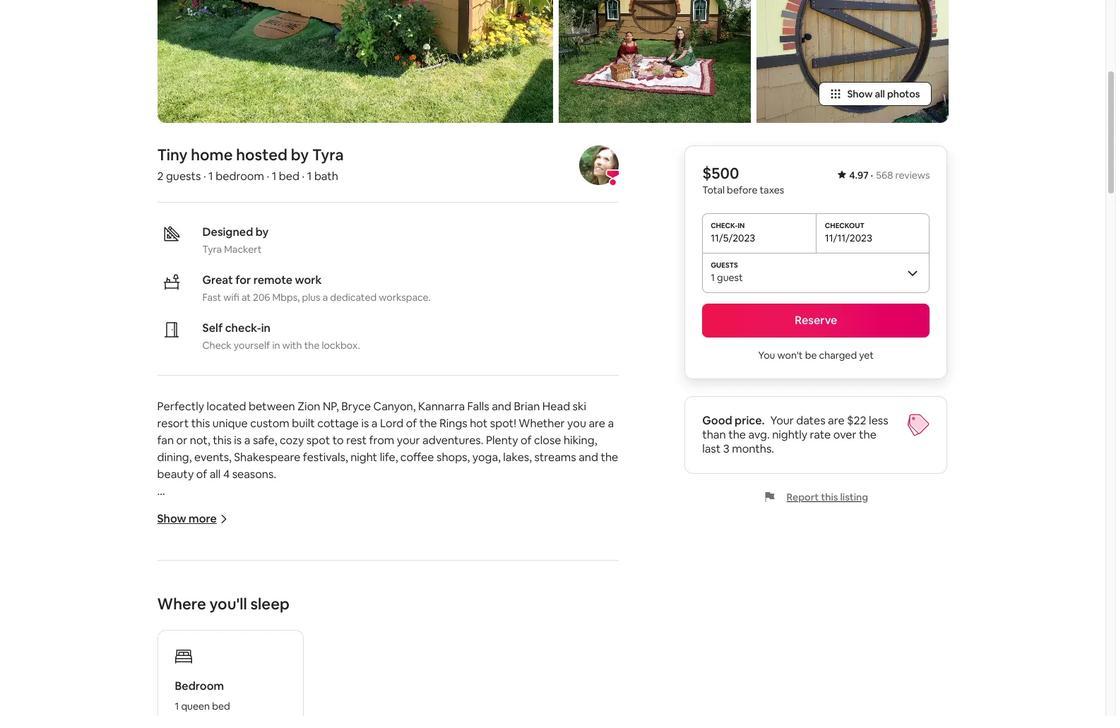 Task type: vqa. For each thing, say whether or not it's contained in the screenshot.
'if'
yes



Task type: locate. For each thing, give the bounding box(es) containing it.
you left will at bottom left
[[157, 586, 176, 601]]

all inside the perfectly located between zion np, bryce canyon, kannarra falls and brian head ski resort this unique custom built cottage is a lord of the rings hot spot! whether you are a fan or not, this is a safe, cozy spot to rest from your adventures. plenty of close hiking, dining, events, shakespeare festivals, night life, coffee shops, yoga, lakes, streams and the beauty of all 4 seasons.
[[210, 467, 221, 482]]

tyra
[[202, 243, 222, 256]]

all left 4
[[210, 467, 221, 482]]

2 horizontal spatial this
[[821, 491, 838, 504]]

check-
[[225, 321, 261, 336]]

festivals,
[[303, 450, 348, 465]]

of inside you will be delighted with the round door and arched interior of our modern, custom-built cottage.
[[473, 586, 484, 601]]

1 vertical spatial built
[[596, 586, 619, 601]]

you right 'if'
[[499, 535, 518, 550]]

1 vertical spatial waterless
[[199, 654, 248, 669]]

is
[[361, 416, 369, 431], [234, 433, 242, 448], [324, 518, 331, 533], [157, 535, 165, 550]]

show all photos button
[[819, 82, 931, 106]]

us
[[445, 535, 456, 550]]

1 · from the left
[[203, 169, 206, 184]]

in up the yourself
[[261, 321, 271, 336]]

featuring
[[157, 637, 206, 652]]

1 vertical spatial in
[[272, 339, 280, 352]]

where
[[157, 594, 206, 614]]

show left photos
[[847, 88, 873, 101]]

hobbit cottage image 5 image
[[756, 0, 948, 123]]

queen up kitchenette
[[285, 637, 318, 652]]

hobbit cottage image 3 image
[[558, 0, 751, 123]]

the right as
[[296, 535, 314, 550]]

·
[[203, 169, 206, 184], [267, 169, 269, 184], [302, 169, 305, 184], [871, 169, 873, 182]]

or
[[176, 433, 187, 448]]

1
[[208, 169, 213, 184], [272, 169, 276, 184], [307, 169, 312, 184], [711, 272, 715, 284], [175, 700, 179, 713]]

by tyra
[[291, 145, 344, 165]]

be right won't
[[805, 349, 817, 362]]

ski
[[573, 399, 586, 414]]

door
[[344, 586, 369, 601]]

with right delighted
[[266, 586, 289, 601]]

nightly
[[772, 428, 808, 443]]

bryce
[[341, 399, 371, 414]]

1 horizontal spatial all
[[875, 88, 885, 101]]

all left photos
[[875, 88, 885, 101]]

yoga,
[[472, 450, 501, 465]]

to left rest
[[333, 433, 344, 448]]

· right guests
[[203, 169, 206, 184]]

1 horizontal spatial are
[[828, 414, 845, 428]]

· left 568
[[871, 169, 873, 182]]

this
[[191, 416, 210, 431], [213, 433, 232, 448], [821, 491, 838, 504]]

spot
[[306, 433, 330, 448]]

be for charged
[[805, 349, 817, 362]]

in right info
[[470, 518, 479, 533]]

0 vertical spatial in
[[261, 321, 271, 336]]

0 horizontal spatial queen
[[181, 700, 210, 713]]

1 horizontal spatial built
[[596, 586, 619, 601]]

photos
[[887, 88, 920, 101]]

you inside you will be delighted with the round door and arched interior of our modern, custom-built cottage.
[[157, 586, 176, 601]]

and right plates, in the left bottom of the page
[[227, 671, 247, 686]]

1 vertical spatial you
[[499, 535, 518, 550]]

0 vertical spatial queen
[[285, 637, 318, 652]]

avg.
[[748, 428, 770, 443]]

waterless inside please note, the waterless toilet is easy to use, see more info in other notes. the cottage is on the same property as the prancing pony suite.  let us know if you want to book both. airbnb.com/h/prancingponyinn
[[242, 518, 292, 533]]

0 vertical spatial bed
[[279, 169, 300, 184]]

0 horizontal spatial are
[[589, 416, 605, 431]]

including
[[355, 654, 402, 669]]

the left round
[[291, 586, 309, 601]]

more up same
[[189, 512, 217, 527]]

is left the 'on' on the left bottom of page
[[157, 535, 165, 550]]

3
[[723, 442, 730, 457]]

0 horizontal spatial cottage
[[317, 416, 359, 431]]

1 down paper
[[175, 700, 179, 713]]

show all photos
[[847, 88, 920, 101]]

1 left guest
[[711, 272, 715, 284]]

with right the yourself
[[282, 339, 302, 352]]

0 vertical spatial built
[[292, 416, 315, 431]]

2 horizontal spatial bed
[[320, 637, 341, 652]]

1 down home
[[208, 169, 213, 184]]

is up rest
[[361, 416, 369, 431]]

delighted
[[214, 586, 264, 601]]

2 vertical spatial bed
[[212, 700, 230, 713]]

plenty
[[486, 433, 518, 448]]

waterless up plates, in the left bottom of the page
[[199, 654, 248, 669]]

queen down the bedroom
[[181, 700, 210, 713]]

0 vertical spatial with
[[282, 339, 302, 352]]

and up spot!
[[492, 399, 511, 414]]

eco-
[[577, 637, 601, 652]]

2 vertical spatial in
[[470, 518, 479, 533]]

of up your
[[406, 416, 417, 431]]

this down unique
[[213, 433, 232, 448]]

you down ski
[[567, 416, 586, 431]]

the down kannarra
[[419, 416, 437, 431]]

1 horizontal spatial you
[[567, 416, 586, 431]]

0 horizontal spatial be
[[198, 586, 211, 601]]

0 vertical spatial you
[[758, 349, 775, 362]]

2 vertical spatial this
[[821, 491, 838, 504]]

cottage
[[317, 416, 359, 431], [569, 518, 610, 533]]

2 vertical spatial to
[[548, 535, 560, 550]]

0 vertical spatial all
[[875, 88, 885, 101]]

4
[[223, 467, 230, 482]]

built down zion
[[292, 416, 315, 431]]

plus
[[302, 291, 320, 304]]

kitchenette
[[292, 654, 353, 669]]

the inside self check-in check yourself in with the lockbox.
[[304, 339, 320, 352]]

custom
[[250, 416, 289, 431]]

your dates are $22 less than the avg. nightly rate over the last 3 months.
[[702, 414, 888, 457]]

more up let
[[418, 518, 445, 533]]

show
[[847, 88, 873, 101], [157, 512, 186, 527]]

wifi
[[223, 291, 239, 304]]

and right door
[[372, 586, 391, 601]]

you left won't
[[758, 349, 775, 362]]

2 vertical spatial with
[[343, 637, 366, 652]]

0 horizontal spatial show
[[157, 512, 186, 527]]

1 inside 'popup button'
[[711, 272, 715, 284]]

1 horizontal spatial to
[[360, 518, 371, 533]]

4.97 · 568 reviews
[[849, 169, 930, 182]]

0 vertical spatial to
[[333, 433, 344, 448]]

use,
[[374, 518, 395, 533]]

1 vertical spatial show
[[157, 512, 186, 527]]

bed down hosted
[[279, 169, 300, 184]]

0 horizontal spatial you
[[499, 535, 518, 550]]

0 horizontal spatial this
[[191, 416, 210, 431]]

and down stand
[[472, 654, 492, 669]]

1 horizontal spatial queen
[[285, 637, 318, 652]]

friendly
[[157, 654, 197, 669]]

be inside you will be delighted with the round door and arched interior of our modern, custom-built cottage.
[[198, 586, 211, 601]]

seasons.
[[232, 467, 276, 482]]

self check-in check yourself in with the lockbox.
[[202, 321, 360, 352]]

to down the
[[548, 535, 560, 550]]

1 horizontal spatial more
[[418, 518, 445, 533]]

1 horizontal spatial cottage
[[569, 518, 610, 533]]

and
[[492, 399, 511, 414], [579, 450, 598, 465], [372, 586, 391, 601], [472, 654, 492, 669], [227, 671, 247, 686]]

you inside the perfectly located between zion np, bryce canyon, kannarra falls and brian head ski resort this unique custom built cottage is a lord of the rings hot spot! whether you are a fan or not, this is a safe, cozy spot to rest from your adventures. plenty of close hiking, dining, events, shakespeare festivals, night life, coffee shops, yoga, lakes, streams and the beauty of all 4 seasons.
[[567, 416, 586, 431]]

· left bath
[[302, 169, 305, 184]]

1 horizontal spatial bed
[[279, 169, 300, 184]]

waterless up the property
[[242, 518, 292, 533]]

reserve
[[795, 313, 837, 328]]

canyon,
[[373, 399, 416, 414]]

tyra is a superhost. learn more about tyra. image
[[579, 146, 619, 185], [579, 146, 619, 185]]

of up lakes,
[[521, 433, 532, 448]]

1 horizontal spatial you
[[758, 349, 775, 362]]

fast
[[202, 291, 221, 304]]

be for delighted
[[198, 586, 211, 601]]

built
[[292, 416, 315, 431], [596, 586, 619, 601]]

easy
[[334, 518, 358, 533]]

is down unique
[[234, 433, 242, 448]]

with
[[282, 339, 302, 352], [266, 586, 289, 601], [343, 637, 366, 652]]

built down both. at right bottom
[[596, 586, 619, 601]]

0 vertical spatial be
[[805, 349, 817, 362]]

shakespeare
[[234, 450, 300, 465]]

0 horizontal spatial bed
[[212, 700, 230, 713]]

be right will at bottom left
[[198, 586, 211, 601]]

all inside button
[[875, 88, 885, 101]]

1 vertical spatial be
[[198, 586, 211, 601]]

to inside the perfectly located between zion np, bryce canyon, kannarra falls and brian head ski resort this unique custom built cottage is a lord of the rings hot spot! whether you are a fan or not, this is a safe, cozy spot to rest from your adventures. plenty of close hiking, dining, events, shakespeare festivals, night life, coffee shops, yoga, lakes, streams and the beauty of all 4 seasons.
[[333, 433, 344, 448]]

show up the 'on' on the left bottom of page
[[157, 512, 186, 527]]

our
[[486, 586, 503, 601]]

cottage down np, on the left of page
[[317, 416, 359, 431]]

1 vertical spatial cottage
[[569, 518, 610, 533]]

please note, the waterless toilet is easy to use, see more info in other notes. the cottage is on the same property as the prancing pony suite.  let us know if you want to book both. airbnb.com/h/prancingponyinn
[[157, 518, 621, 567]]

to left use,
[[360, 518, 371, 533]]

2 horizontal spatial in
[[470, 518, 479, 533]]

are left $22
[[828, 414, 845, 428]]

good
[[702, 414, 732, 428]]

adventures.
[[422, 433, 484, 448]]

hosted
[[236, 145, 288, 165]]

be
[[805, 349, 817, 362], [198, 586, 211, 601]]

streams
[[534, 450, 576, 465]]

1 horizontal spatial in
[[272, 339, 280, 352]]

bed down the bedroom
[[212, 700, 230, 713]]

1 vertical spatial this
[[213, 433, 232, 448]]

toilet
[[294, 518, 321, 533]]

the left lockbox.
[[304, 339, 320, 352]]

1 horizontal spatial be
[[805, 349, 817, 362]]

located
[[207, 399, 246, 414]]

this up not,
[[191, 416, 210, 431]]

you for you will be delighted with the round door and arched interior of our modern, custom-built cottage.
[[157, 586, 176, 601]]

yet
[[859, 349, 874, 362]]

of left our
[[473, 586, 484, 601]]

the right streams
[[601, 450, 618, 465]]

0 vertical spatial cottage
[[317, 416, 359, 431]]

with left extra
[[343, 637, 366, 652]]

queen inside 'featuring a comfortable queen bed with extra pillows, a sink, stand up shower, an eco- friendly waterless toilet, a kitchenette including a microwave and fridge, water kettle, paper plates, and utensils.'
[[285, 637, 318, 652]]

cottage up book
[[569, 518, 610, 533]]

0 horizontal spatial all
[[210, 467, 221, 482]]

the left "avg."
[[728, 428, 746, 443]]

you inside please note, the waterless toilet is easy to use, see more info in other notes. the cottage is on the same property as the prancing pony suite.  let us know if you want to book both. airbnb.com/h/prancingponyinn
[[499, 535, 518, 550]]

microwave
[[413, 654, 470, 669]]

in right the yourself
[[272, 339, 280, 352]]

0 vertical spatial waterless
[[242, 518, 292, 533]]

show for show all photos
[[847, 88, 873, 101]]

0 vertical spatial you
[[567, 416, 586, 431]]

1 vertical spatial with
[[266, 586, 289, 601]]

work
[[295, 273, 322, 288]]

more inside please note, the waterless toilet is easy to use, see more info in other notes. the cottage is on the same property as the prancing pony suite.  let us know if you want to book both. airbnb.com/h/prancingponyinn
[[418, 518, 445, 533]]

1 vertical spatial bed
[[320, 637, 341, 652]]

2
[[157, 169, 164, 184]]

is left easy
[[324, 518, 331, 533]]

life,
[[380, 450, 398, 465]]

yourself
[[234, 339, 270, 352]]

1 vertical spatial all
[[210, 467, 221, 482]]

bed up kitchenette
[[320, 637, 341, 652]]

· down hosted
[[267, 169, 269, 184]]

0 horizontal spatial built
[[292, 416, 315, 431]]

1 vertical spatial queen
[[181, 700, 210, 713]]

stand
[[472, 637, 502, 652]]

this left listing
[[821, 491, 838, 504]]

months.
[[732, 442, 774, 457]]

are up the 'hiking,'
[[589, 416, 605, 431]]

rest
[[346, 433, 367, 448]]

$500
[[702, 163, 739, 183]]

bedroom 1 queen bed
[[175, 679, 230, 713]]

0 horizontal spatial to
[[333, 433, 344, 448]]

both.
[[591, 535, 619, 550]]

spot!
[[490, 416, 516, 431]]

reviews
[[895, 169, 930, 182]]

1 vertical spatial you
[[157, 586, 176, 601]]

1 horizontal spatial show
[[847, 88, 873, 101]]

will
[[179, 586, 195, 601]]

11/11/2023
[[825, 232, 872, 245]]

featuring a comfortable queen bed with extra pillows, a sink, stand up shower, an eco- friendly waterless toilet, a kitchenette including a microwave and fridge, water kettle, paper plates, and utensils.
[[157, 637, 601, 686]]

show inside button
[[847, 88, 873, 101]]

0 horizontal spatial you
[[157, 586, 176, 601]]

the inside you will be delighted with the round door and arched interior of our modern, custom-built cottage.
[[291, 586, 309, 601]]

0 vertical spatial show
[[847, 88, 873, 101]]

you won't be charged yet
[[758, 349, 874, 362]]

and inside you will be delighted with the round door and arched interior of our modern, custom-built cottage.
[[372, 586, 391, 601]]



Task type: describe. For each thing, give the bounding box(es) containing it.
reserve button
[[702, 304, 930, 338]]

with inside 'featuring a comfortable queen bed with extra pillows, a sink, stand up shower, an eco- friendly waterless toilet, a kitchenette including a microwave and fridge, water kettle, paper plates, and utensils.'
[[343, 637, 366, 652]]

tiny home hosted by tyra 2 guests · 1 bedroom · 1 bed · 1 bath
[[157, 145, 344, 184]]

unique
[[213, 416, 248, 431]]

falls
[[467, 399, 489, 414]]

and down the 'hiking,'
[[579, 450, 598, 465]]

an
[[562, 637, 575, 652]]

notes.
[[512, 518, 544, 533]]

on
[[167, 535, 181, 550]]

hot
[[470, 416, 488, 431]]

4 · from the left
[[871, 169, 873, 182]]

11/5/2023
[[711, 232, 755, 245]]

report this listing button
[[764, 491, 868, 504]]

waterless inside 'featuring a comfortable queen bed with extra pillows, a sink, stand up shower, an eco- friendly waterless toilet, a kitchenette including a microwave and fridge, water kettle, paper plates, and utensils.'
[[199, 654, 248, 669]]

coffee
[[400, 450, 434, 465]]

hiking,
[[564, 433, 597, 448]]

dining,
[[157, 450, 192, 465]]

with inside you will be delighted with the round door and arched interior of our modern, custom-built cottage.
[[266, 586, 289, 601]]

bedroom
[[216, 169, 264, 184]]

arched
[[394, 586, 430, 601]]

events,
[[194, 450, 232, 465]]

shower,
[[520, 637, 560, 652]]

$500 total before taxes
[[702, 163, 784, 197]]

guests
[[166, 169, 201, 184]]

bed inside bedroom 1 queen bed
[[212, 700, 230, 713]]

built inside the perfectly located between zion np, bryce canyon, kannarra falls and brian head ski resort this unique custom built cottage is a lord of the rings hot spot! whether you are a fan or not, this is a safe, cozy spot to rest from your adventures. plenty of close hiking, dining, events, shakespeare festivals, night life, coffee shops, yoga, lakes, streams and the beauty of all 4 seasons.
[[292, 416, 315, 431]]

if
[[489, 535, 496, 550]]

2 · from the left
[[267, 169, 269, 184]]

rate
[[810, 428, 831, 443]]

brian
[[514, 399, 540, 414]]

206
[[253, 291, 270, 304]]

great
[[202, 273, 233, 288]]

plates,
[[191, 671, 225, 686]]

1 down hosted
[[272, 169, 276, 184]]

the up same
[[222, 518, 240, 533]]

of down events,
[[196, 467, 207, 482]]

$22
[[847, 414, 867, 428]]

1 left bath
[[307, 169, 312, 184]]

your
[[770, 414, 794, 428]]

good price.
[[702, 414, 765, 428]]

np,
[[323, 399, 339, 414]]

a inside great for remote work fast wifi at 206 mbps, plus a dedicated workspace.
[[323, 291, 328, 304]]

resort
[[157, 416, 189, 431]]

1 horizontal spatial this
[[213, 433, 232, 448]]

rings
[[439, 416, 467, 431]]

great for remote work fast wifi at 206 mbps, plus a dedicated workspace.
[[202, 273, 431, 304]]

0 horizontal spatial more
[[189, 512, 217, 527]]

head
[[542, 399, 570, 414]]

listing
[[840, 491, 868, 504]]

interior
[[433, 586, 470, 601]]

1 guest button
[[702, 253, 930, 293]]

you will be delighted with the round door and arched interior of our modern, custom-built cottage.
[[157, 586, 621, 618]]

0 horizontal spatial in
[[261, 321, 271, 336]]

from
[[369, 433, 394, 448]]

the right the 'on' on the left bottom of page
[[183, 535, 201, 550]]

cottage.
[[157, 603, 203, 618]]

cottage inside please note, the waterless toilet is easy to use, see more info in other notes. the cottage is on the same property as the prancing pony suite.  let us know if you want to book both. airbnb.com/h/prancingponyinn
[[569, 518, 610, 533]]

custom-
[[552, 586, 596, 601]]

in inside please note, the waterless toilet is easy to use, see more info in other notes. the cottage is on the same property as the prancing pony suite.  let us know if you want to book both. airbnb.com/h/prancingponyinn
[[470, 518, 479, 533]]

lord
[[380, 416, 404, 431]]

1 guest
[[711, 272, 743, 284]]

1 vertical spatial to
[[360, 518, 371, 533]]

less
[[869, 414, 888, 428]]

safe,
[[253, 433, 277, 448]]

won't
[[777, 349, 803, 362]]

fridge,
[[494, 654, 528, 669]]

know
[[459, 535, 487, 550]]

taxes
[[760, 184, 784, 197]]

prancing
[[316, 535, 361, 550]]

charged
[[819, 349, 857, 362]]

the right "over"
[[859, 428, 877, 443]]

water
[[531, 654, 561, 669]]

zion
[[298, 399, 320, 414]]

you for you won't be charged yet
[[758, 349, 775, 362]]

are inside the your dates are $22 less than the avg. nightly rate over the last 3 months.
[[828, 414, 845, 428]]

the
[[547, 518, 566, 533]]

at
[[242, 291, 251, 304]]

please
[[157, 518, 190, 533]]

4.97
[[849, 169, 869, 182]]

fan
[[157, 433, 174, 448]]

bath
[[314, 169, 338, 184]]

queen inside bedroom 1 queen bed
[[181, 700, 210, 713]]

dates
[[796, 414, 826, 428]]

report
[[787, 491, 819, 504]]

total
[[702, 184, 725, 197]]

night
[[350, 450, 377, 465]]

want
[[520, 535, 546, 550]]

3 · from the left
[[302, 169, 305, 184]]

paper
[[157, 671, 188, 686]]

2 horizontal spatial to
[[548, 535, 560, 550]]

bed inside tiny home hosted by tyra 2 guests · 1 bedroom · 1 bed · 1 bath
[[279, 169, 300, 184]]

cozy
[[280, 433, 304, 448]]

568
[[876, 169, 893, 182]]

up
[[504, 637, 517, 652]]

over
[[833, 428, 857, 443]]

are inside the perfectly located between zion np, bryce canyon, kannarra falls and brian head ski resort this unique custom built cottage is a lord of the rings hot spot! whether you are a fan or not, this is a safe, cozy spot to rest from your adventures. plenty of close hiking, dining, events, shakespeare festivals, night life, coffee shops, yoga, lakes, streams and the beauty of all 4 seasons.
[[589, 416, 605, 431]]

property
[[234, 535, 280, 550]]

bed inside 'featuring a comfortable queen bed with extra pillows, a sink, stand up shower, an eco- friendly waterless toilet, a kitchenette including a microwave and fridge, water kettle, paper plates, and utensils.'
[[320, 637, 341, 652]]

cottage inside the perfectly located between zion np, bryce canyon, kannarra falls and brian head ski resort this unique custom built cottage is a lord of the rings hot spot! whether you are a fan or not, this is a safe, cozy spot to rest from your adventures. plenty of close hiking, dining, events, shakespeare festivals, night life, coffee shops, yoga, lakes, streams and the beauty of all 4 seasons.
[[317, 416, 359, 431]]

for
[[235, 273, 251, 288]]

before
[[727, 184, 758, 197]]

1 inside bedroom 1 queen bed
[[175, 700, 179, 713]]

airbnb.com/h/prancingponyinn
[[157, 552, 319, 567]]

0 vertical spatial this
[[191, 416, 210, 431]]

not,
[[190, 433, 210, 448]]

with inside self check-in check yourself in with the lockbox.
[[282, 339, 302, 352]]

modern,
[[506, 586, 550, 601]]

guest
[[717, 272, 743, 284]]

built inside you will be delighted with the round door and arched interior of our modern, custom-built cottage.
[[596, 586, 619, 601]]

whether
[[519, 416, 565, 431]]

check
[[202, 339, 232, 352]]

hobbit cottage image 1 image
[[157, 0, 553, 123]]

note,
[[193, 518, 220, 533]]

show for show more
[[157, 512, 186, 527]]

perfectly
[[157, 399, 204, 414]]

info
[[448, 518, 467, 533]]



